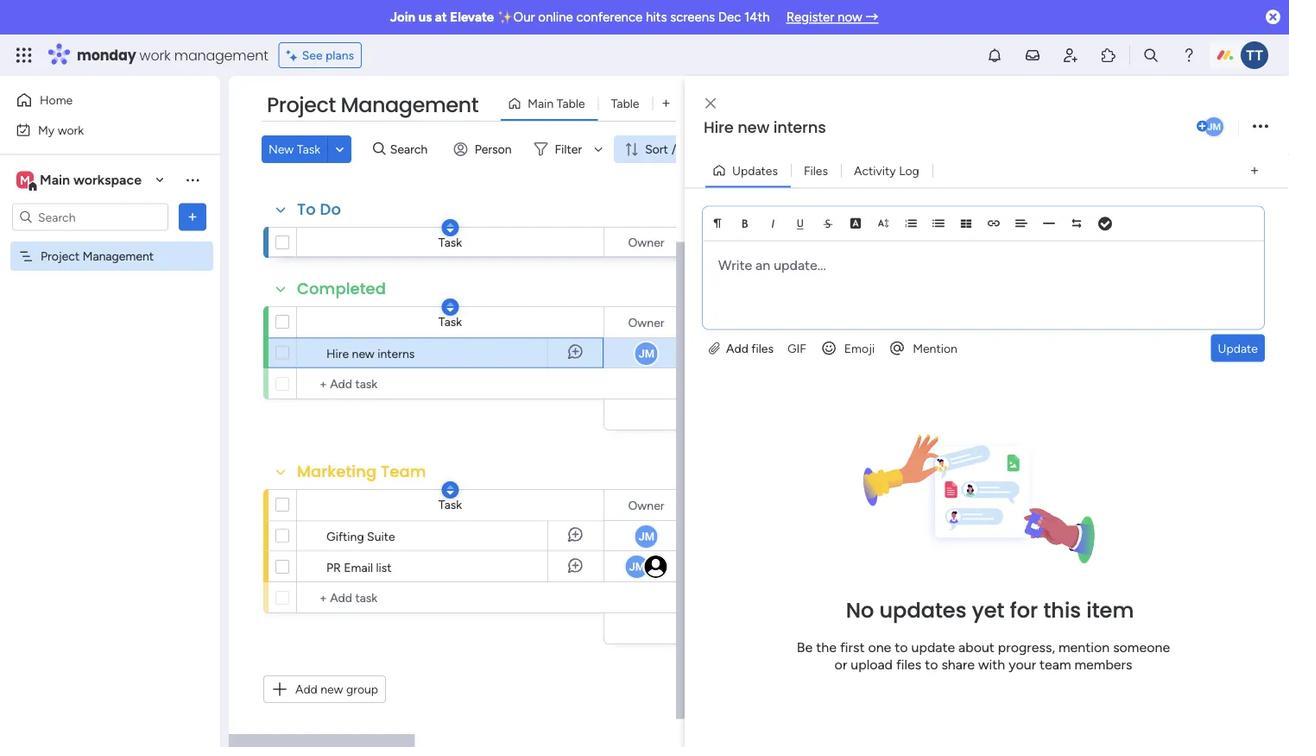 Task type: describe. For each thing, give the bounding box(es) containing it.
1. numbers image
[[905, 217, 917, 229]]

members
[[1075, 657, 1132, 673]]

one
[[868, 639, 891, 656]]

terry turtle image
[[1241, 41, 1269, 69]]

add for add new group
[[295, 683, 318, 697]]

see plans button
[[279, 42, 362, 68]]

mention button
[[882, 335, 964, 362]]

the
[[816, 639, 837, 656]]

dapulse attachment image
[[709, 341, 720, 356]]

pr
[[326, 560, 341, 575]]

with
[[978, 657, 1005, 673]]

update button
[[1211, 335, 1265, 362]]

main workspace
[[40, 172, 142, 188]]

person
[[475, 142, 512, 157]]

0 horizontal spatial add view image
[[663, 97, 670, 110]]

underline image
[[794, 217, 807, 229]]

search everything image
[[1142, 47, 1160, 64]]

new inside button
[[321, 683, 343, 697]]

options image
[[184, 209, 201, 226]]

progress,
[[998, 639, 1055, 656]]

project management inside list box
[[41, 249, 154, 264]]

someone
[[1113, 639, 1170, 656]]

work for monday
[[140, 45, 171, 65]]

owner for team
[[628, 498, 665, 513]]

1 horizontal spatial to
[[925, 657, 938, 673]]

hire inside hire new interns field
[[704, 117, 734, 139]]

italic image
[[767, 217, 779, 229]]

table image
[[960, 217, 972, 229]]

dec
[[718, 9, 741, 25]]

conference
[[576, 9, 643, 25]]

activity log
[[854, 163, 919, 178]]

new inside field
[[738, 117, 770, 139]]

now
[[838, 9, 862, 25]]

2 table from the left
[[611, 96, 639, 111]]

online
[[538, 9, 573, 25]]

work for my
[[58, 123, 84, 137]]

item
[[1087, 597, 1134, 625]]

my work button
[[10, 116, 186, 144]]

management
[[174, 45, 268, 65]]

project management list box
[[0, 238, 220, 504]]

owner for do
[[628, 235, 665, 250]]

activity
[[854, 163, 896, 178]]

updates
[[880, 597, 967, 625]]

first
[[840, 639, 865, 656]]

✨
[[497, 9, 510, 25]]

update
[[911, 639, 955, 656]]

interns inside field
[[773, 117, 826, 139]]

bold image
[[739, 217, 751, 229]]

angle down image
[[336, 143, 344, 156]]

main table button
[[501, 90, 598, 117]]

project inside list box
[[41, 249, 80, 264]]

Search field
[[386, 137, 438, 161]]

register now →
[[786, 9, 879, 25]]

monday work management
[[77, 45, 268, 65]]

to
[[297, 199, 316, 221]]

update
[[1218, 341, 1258, 356]]

share
[[942, 657, 975, 673]]

strikethrough image
[[822, 217, 834, 229]]

join
[[390, 9, 415, 25]]

for
[[1010, 597, 1038, 625]]

arrow down image
[[588, 139, 609, 160]]

owner field for do
[[624, 233, 669, 252]]

upload
[[851, 657, 893, 673]]

emoji button
[[813, 335, 882, 362]]

pr email list
[[326, 560, 392, 575]]

my work
[[38, 123, 84, 137]]

or
[[835, 657, 847, 673]]

gif
[[788, 341, 806, 356]]

sort / 1
[[645, 142, 684, 157]]

0 vertical spatial to
[[895, 639, 908, 656]]

updates
[[732, 163, 778, 178]]

filter
[[555, 142, 582, 157]]

checklist image
[[1098, 218, 1112, 230]]

Hire new interns field
[[699, 117, 1193, 139]]

14th
[[744, 9, 770, 25]]

add new group button
[[263, 676, 386, 704]]

line image
[[1043, 217, 1055, 229]]

new
[[269, 142, 294, 157]]

select product image
[[16, 47, 33, 64]]

invite members image
[[1062, 47, 1079, 64]]

be
[[797, 639, 813, 656]]

join us at elevate ✨ our online conference hits screens dec 14th
[[390, 9, 770, 25]]

screens
[[670, 9, 715, 25]]

my
[[38, 123, 55, 137]]

rtl ltr image
[[1071, 217, 1083, 229]]

notifications image
[[986, 47, 1003, 64]]

inbox image
[[1024, 47, 1041, 64]]

2 owner field from the top
[[624, 313, 669, 332]]

To Do field
[[293, 199, 345, 221]]

gifting suite
[[326, 529, 395, 544]]

main table
[[528, 96, 585, 111]]

sort
[[645, 142, 668, 157]]

align image
[[1016, 217, 1028, 229]]

hire new interns inside field
[[704, 117, 826, 139]]

person button
[[447, 136, 522, 163]]

no updates yet for this item
[[846, 597, 1134, 625]]

gifting
[[326, 529, 364, 544]]

home button
[[10, 86, 186, 114]]

at
[[435, 9, 447, 25]]

register
[[786, 9, 834, 25]]

new task
[[269, 142, 320, 157]]



Task type: locate. For each thing, give the bounding box(es) containing it.
0 horizontal spatial management
[[83, 249, 154, 264]]

+ Add task text field
[[306, 374, 596, 395], [306, 588, 596, 609]]

sort desc image
[[447, 222, 454, 234], [447, 301, 454, 313], [447, 484, 454, 497]]

project inside field
[[267, 91, 336, 120]]

&bull; bullets image
[[933, 217, 945, 229]]

0 vertical spatial project
[[267, 91, 336, 120]]

list
[[376, 560, 392, 575]]

0 horizontal spatial project
[[41, 249, 80, 264]]

main right 'workspace' image
[[40, 172, 70, 188]]

1 horizontal spatial add
[[726, 341, 749, 356]]

2 vertical spatial owner field
[[624, 496, 669, 515]]

main up "filter" "popup button"
[[528, 96, 554, 111]]

task for marketing team
[[439, 498, 462, 513]]

to right the one
[[895, 639, 908, 656]]

us
[[419, 9, 432, 25]]

0 vertical spatial hire
[[704, 117, 734, 139]]

/
[[672, 142, 676, 157]]

2 sort desc image from the top
[[447, 301, 454, 313]]

management down search in workspace field
[[83, 249, 154, 264]]

main inside workspace selection element
[[40, 172, 70, 188]]

hire down completed field
[[326, 346, 349, 361]]

options image
[[1253, 115, 1269, 139]]

1 vertical spatial to
[[925, 657, 938, 673]]

workspace
[[73, 172, 142, 188]]

table
[[557, 96, 585, 111], [611, 96, 639, 111]]

add inside button
[[295, 683, 318, 697]]

log
[[899, 163, 919, 178]]

0 horizontal spatial new
[[321, 683, 343, 697]]

format image
[[712, 217, 724, 229]]

1 owner field from the top
[[624, 233, 669, 252]]

0 vertical spatial owner field
[[624, 233, 669, 252]]

interns
[[773, 117, 826, 139], [378, 346, 415, 361]]

files button
[[791, 157, 841, 184]]

work right monday
[[140, 45, 171, 65]]

1 vertical spatial owner
[[628, 315, 665, 330]]

2 vertical spatial owner
[[628, 498, 665, 513]]

sort desc image for completed
[[447, 301, 454, 313]]

2 owner from the top
[[628, 315, 665, 330]]

files down update
[[896, 657, 922, 673]]

new up updates
[[738, 117, 770, 139]]

owner
[[628, 235, 665, 250], [628, 315, 665, 330], [628, 498, 665, 513]]

main inside main table button
[[528, 96, 554, 111]]

0 vertical spatial main
[[528, 96, 554, 111]]

project up "new task" 'button' on the top of the page
[[267, 91, 336, 120]]

0 horizontal spatial work
[[58, 123, 84, 137]]

this
[[1044, 597, 1081, 625]]

add right dapulse attachment image
[[726, 341, 749, 356]]

activity log button
[[841, 157, 932, 184]]

sort desc image for marketing team
[[447, 484, 454, 497]]

1 horizontal spatial interns
[[773, 117, 826, 139]]

task for completed
[[439, 315, 462, 329]]

0 horizontal spatial hire new interns
[[326, 346, 415, 361]]

0 horizontal spatial project management
[[41, 249, 154, 264]]

hire new interns up updates
[[704, 117, 826, 139]]

1 vertical spatial project
[[41, 249, 80, 264]]

yet
[[972, 597, 1005, 625]]

0 vertical spatial project management
[[267, 91, 479, 120]]

1 vertical spatial work
[[58, 123, 84, 137]]

workspace options image
[[184, 171, 201, 188]]

our
[[513, 9, 535, 25]]

1 horizontal spatial main
[[528, 96, 554, 111]]

0 vertical spatial add view image
[[663, 97, 670, 110]]

main for main workspace
[[40, 172, 70, 188]]

0 vertical spatial interns
[[773, 117, 826, 139]]

do
[[320, 199, 341, 221]]

project down search in workspace field
[[41, 249, 80, 264]]

option
[[0, 241, 220, 244]]

main
[[528, 96, 554, 111], [40, 172, 70, 188]]

0 vertical spatial + add task text field
[[306, 374, 596, 395]]

team
[[381, 461, 426, 483]]

work
[[140, 45, 171, 65], [58, 123, 84, 137]]

0 vertical spatial owner
[[628, 235, 665, 250]]

2 vertical spatial sort desc image
[[447, 484, 454, 497]]

completed
[[297, 278, 386, 300]]

→
[[866, 9, 879, 25]]

plans
[[326, 48, 354, 63]]

to
[[895, 639, 908, 656], [925, 657, 938, 673]]

v2 search image
[[373, 140, 386, 159]]

work inside button
[[58, 123, 84, 137]]

1 vertical spatial interns
[[378, 346, 415, 361]]

1 horizontal spatial new
[[352, 346, 375, 361]]

be the first one to update about progress, mention someone or upload files to share with your team members
[[797, 639, 1170, 673]]

no
[[846, 597, 874, 625]]

2 vertical spatial new
[[321, 683, 343, 697]]

1 horizontal spatial files
[[896, 657, 922, 673]]

emoji
[[844, 341, 875, 356]]

files
[[752, 341, 774, 356], [896, 657, 922, 673]]

0 horizontal spatial files
[[752, 341, 774, 356]]

0 horizontal spatial interns
[[378, 346, 415, 361]]

files
[[804, 163, 828, 178]]

1 owner from the top
[[628, 235, 665, 250]]

task inside 'button'
[[297, 142, 320, 157]]

1 vertical spatial sort desc image
[[447, 301, 454, 313]]

management inside list box
[[83, 249, 154, 264]]

0 vertical spatial add
[[726, 341, 749, 356]]

main for main table
[[528, 96, 554, 111]]

Project Management field
[[263, 91, 483, 120]]

group
[[346, 683, 378, 697]]

1 vertical spatial project management
[[41, 249, 154, 264]]

0 vertical spatial hire new interns
[[704, 117, 826, 139]]

0 horizontal spatial hire
[[326, 346, 349, 361]]

1 horizontal spatial project management
[[267, 91, 479, 120]]

add new group
[[295, 683, 378, 697]]

files left the gif popup button
[[752, 341, 774, 356]]

1 horizontal spatial hire new interns
[[704, 117, 826, 139]]

hire new interns down completed field
[[326, 346, 415, 361]]

1
[[679, 142, 684, 157]]

0 vertical spatial sort desc image
[[447, 222, 454, 234]]

new down completed field
[[352, 346, 375, 361]]

1 horizontal spatial add view image
[[1251, 164, 1258, 177]]

filter button
[[527, 136, 609, 163]]

gif button
[[781, 335, 813, 362]]

1 sort desc image from the top
[[447, 222, 454, 234]]

Marketing Team field
[[293, 461, 431, 484]]

new task button
[[262, 136, 327, 163]]

add files
[[723, 341, 774, 356]]

monday
[[77, 45, 136, 65]]

close image
[[705, 97, 716, 110]]

1 vertical spatial owner field
[[624, 313, 669, 332]]

see
[[302, 48, 323, 63]]

workspace image
[[16, 171, 34, 190]]

size image
[[877, 217, 889, 229]]

0 vertical spatial files
[[752, 341, 774, 356]]

link image
[[988, 217, 1000, 229]]

add for add files
[[726, 341, 749, 356]]

mention
[[1059, 639, 1110, 656]]

to do
[[297, 199, 341, 221]]

1 vertical spatial hire
[[326, 346, 349, 361]]

add view image down options icon
[[1251, 164, 1258, 177]]

email
[[344, 560, 373, 575]]

task for to do
[[439, 235, 462, 250]]

interns up the files in the right of the page
[[773, 117, 826, 139]]

updates button
[[706, 157, 791, 184]]

management inside field
[[341, 91, 479, 120]]

help image
[[1180, 47, 1198, 64]]

2 + add task text field from the top
[[306, 588, 596, 609]]

hire down close icon
[[704, 117, 734, 139]]

1 vertical spatial management
[[83, 249, 154, 264]]

add
[[726, 341, 749, 356], [295, 683, 318, 697]]

Completed field
[[293, 278, 390, 301]]

interns down completed field
[[378, 346, 415, 361]]

to down update
[[925, 657, 938, 673]]

see plans
[[302, 48, 354, 63]]

owner field for team
[[624, 496, 669, 515]]

1 vertical spatial new
[[352, 346, 375, 361]]

2 horizontal spatial new
[[738, 117, 770, 139]]

1 vertical spatial hire new interns
[[326, 346, 415, 361]]

hire new interns
[[704, 117, 826, 139], [326, 346, 415, 361]]

add view image right table button
[[663, 97, 670, 110]]

1 horizontal spatial project
[[267, 91, 336, 120]]

1 vertical spatial + add task text field
[[306, 588, 596, 609]]

0 vertical spatial work
[[140, 45, 171, 65]]

hire
[[704, 117, 734, 139], [326, 346, 349, 361]]

apps image
[[1100, 47, 1117, 64]]

marketing team
[[297, 461, 426, 483]]

project management up v2 search image
[[267, 91, 479, 120]]

your
[[1009, 657, 1036, 673]]

1 vertical spatial main
[[40, 172, 70, 188]]

3 owner from the top
[[628, 498, 665, 513]]

team
[[1040, 657, 1071, 673]]

new left group
[[321, 683, 343, 697]]

files inside be the first one to update about progress, mention someone or upload files to share with your team members
[[896, 657, 922, 673]]

jeremy miller image
[[1203, 116, 1225, 138]]

elevate
[[450, 9, 494, 25]]

1 vertical spatial add
[[295, 683, 318, 697]]

new
[[738, 117, 770, 139], [352, 346, 375, 361], [321, 683, 343, 697]]

register now → link
[[786, 9, 879, 25]]

workspace selection element
[[16, 170, 144, 192]]

home
[[40, 93, 73, 108]]

project management inside field
[[267, 91, 479, 120]]

add view image
[[663, 97, 670, 110], [1251, 164, 1258, 177]]

hits
[[646, 9, 667, 25]]

m
[[20, 173, 30, 187]]

Search in workspace field
[[36, 207, 144, 227]]

1 table from the left
[[557, 96, 585, 111]]

3 sort desc image from the top
[[447, 484, 454, 497]]

1 horizontal spatial work
[[140, 45, 171, 65]]

text color image
[[850, 217, 862, 229]]

1 vertical spatial files
[[896, 657, 922, 673]]

dapulse addbtn image
[[1197, 121, 1208, 132]]

work right my
[[58, 123, 84, 137]]

0 horizontal spatial table
[[557, 96, 585, 111]]

0 horizontal spatial main
[[40, 172, 70, 188]]

suite
[[367, 529, 395, 544]]

1 horizontal spatial management
[[341, 91, 479, 120]]

0 vertical spatial management
[[341, 91, 479, 120]]

marketing
[[297, 461, 377, 483]]

0 vertical spatial new
[[738, 117, 770, 139]]

1 horizontal spatial hire
[[704, 117, 734, 139]]

3 owner field from the top
[[624, 496, 669, 515]]

about
[[959, 639, 995, 656]]

table button
[[598, 90, 652, 117]]

add left group
[[295, 683, 318, 697]]

sort desc image for to do
[[447, 222, 454, 234]]

0 horizontal spatial add
[[295, 683, 318, 697]]

management up 'search' field
[[341, 91, 479, 120]]

1 + add task text field from the top
[[306, 374, 596, 395]]

mention
[[913, 341, 958, 356]]

0 horizontal spatial to
[[895, 639, 908, 656]]

project management down search in workspace field
[[41, 249, 154, 264]]

1 horizontal spatial table
[[611, 96, 639, 111]]

Owner field
[[624, 233, 669, 252], [624, 313, 669, 332], [624, 496, 669, 515]]

1 vertical spatial add view image
[[1251, 164, 1258, 177]]



Task type: vqa. For each thing, say whether or not it's contained in the screenshot.
items in the Next week / 0 items
no



